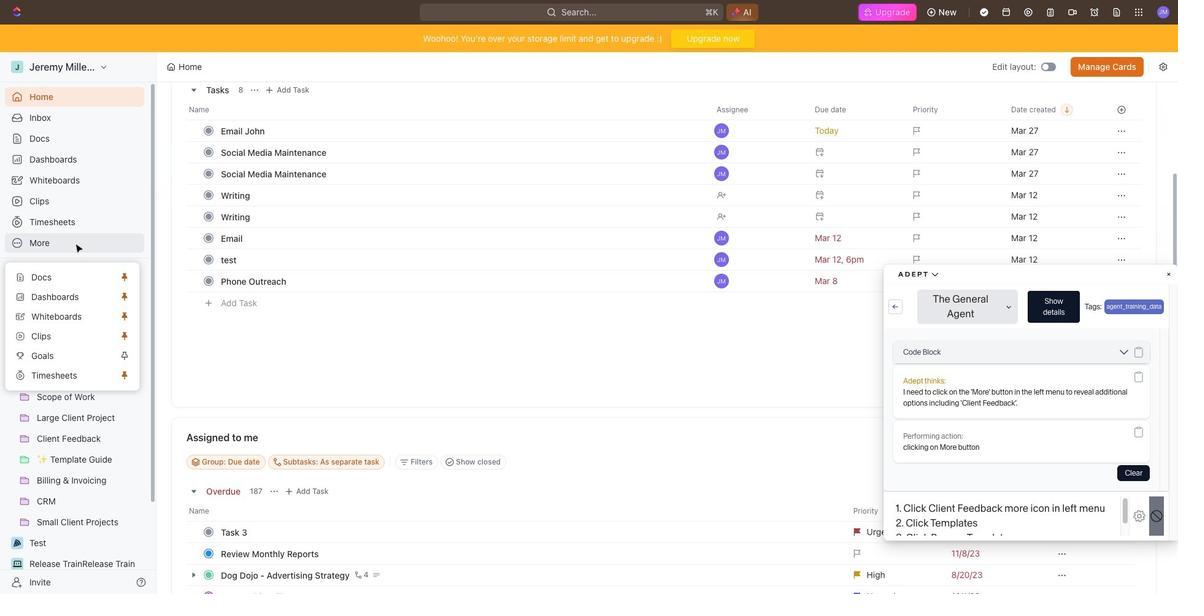 Task type: describe. For each thing, give the bounding box(es) containing it.
sidebar navigation
[[0, 52, 157, 594]]

business time image
[[13, 352, 22, 359]]

Search tasks... text field
[[970, 453, 1093, 471]]



Task type: vqa. For each thing, say whether or not it's contained in the screenshot.
Search tasks... text box
yes



